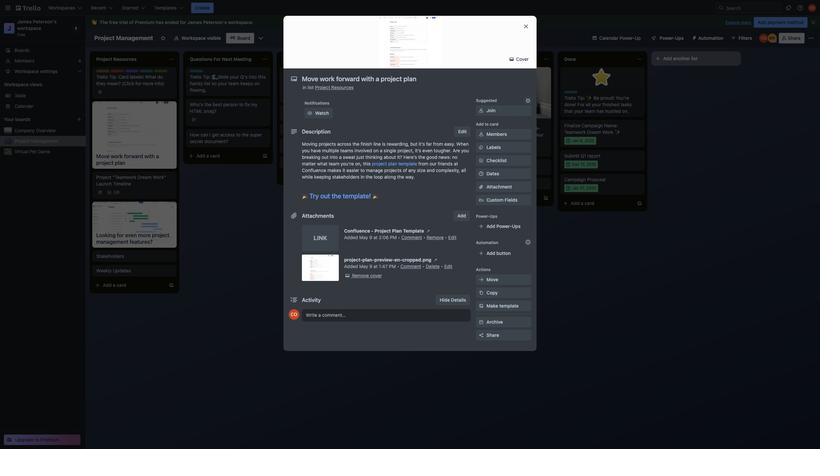 Task type: describe. For each thing, give the bounding box(es) containing it.
create from template… image for trello tip: 💬for those in-between tasks that are almost done but also awaiting one last step.
[[450, 144, 455, 150]]

the left "template!" on the left
[[332, 193, 341, 200]]

Jan 31, 2020 checkbox
[[564, 185, 598, 193]]

out inside moving projects across the finish line is rewarding, but it's far from easy. when you have multiple teams involved on a single project, it's even tougher. are you breaking out into a sweat just thinking about it? here's the good news: no matter what team you're on, this
[[322, 155, 329, 160]]

0 vertical spatial for
[[180, 19, 186, 25]]

team for where
[[331, 81, 342, 86]]

this inside trello tip trello tip: 🌊slide your q's into this handy list so your team keeps on flowing.
[[258, 74, 266, 80]]

the up involved
[[353, 141, 359, 147]]

get
[[212, 132, 219, 138]]

to up issues at top right
[[485, 122, 489, 127]]

done!
[[564, 102, 576, 107]]

tip: for trello tip: this is where assigned tasks live so that your team can see who's working on what and when it's due.
[[296, 74, 304, 80]]

can inside how can i get access to the super secret document?
[[201, 132, 208, 138]]

2020 for proposal
[[586, 186, 596, 191]]

the left "teamy
[[299, 160, 306, 165]]

edit link for delete
[[444, 264, 452, 270]]

sm image for move
[[478, 277, 485, 283]]

for
[[578, 102, 585, 107]]

try
[[309, 193, 319, 200]]

suggested
[[476, 98, 497, 103]]

tip for trello tip: 💬for those in-between tasks that are almost done but also awaiting one last step.
[[389, 70, 395, 75]]

color: sky, title: "trello tip" element for trello tip: splash those redtape- heavy issues that are slowing your team down here.
[[471, 121, 488, 126]]

a left the project,
[[394, 144, 396, 150]]

tip for trello tip: this is where assigned tasks live so that your team can see who's working on what and when it's due.
[[295, 70, 301, 75]]

list inside "link"
[[320, 145, 326, 151]]

who's
[[190, 102, 203, 107]]

labels!
[[130, 74, 144, 80]]

🌊slide
[[212, 74, 228, 80]]

remove link
[[427, 235, 444, 241]]

0 vertical spatial members
[[15, 58, 34, 64]]

0 horizontal spatial premium
[[40, 438, 59, 443]]

create
[[195, 5, 210, 11]]

1 horizontal spatial confluence
[[344, 228, 370, 234]]

of inside from our friends at confluence makes it easier to manage projects of any size and complexity, all while keeping stakeholders in the loop along the way.
[[403, 168, 407, 173]]

delete
[[426, 264, 440, 270]]

into inside moving projects across the finish line is rewarding, but it's far from easy. when you have multiple teams involved on a single project, it's even tougher. are you breaking out into a sweat just thinking about it? here's the good news: no matter what team you're on, this
[[330, 155, 338, 160]]

0 vertical spatial share button
[[779, 33, 805, 44]]

Write a comment text field
[[302, 310, 471, 322]]

edit right delete
[[444, 264, 452, 270]]

are for slowing
[[509, 132, 516, 138]]

add a card button down attachment button
[[467, 193, 541, 204]]

1 vertical spatial share button
[[476, 331, 531, 341]]

0 horizontal spatial create from template… image
[[169, 283, 174, 288]]

hide
[[440, 298, 450, 303]]

virtual
[[15, 149, 28, 155]]

report
[[587, 153, 600, 159]]

plans
[[741, 20, 751, 25]]

your down 🌊slide
[[218, 81, 227, 86]]

project up virtual
[[15, 138, 30, 144]]

list down this
[[308, 85, 314, 90]]

dream inside project "teamwork dream work" launch timeline
[[138, 175, 152, 180]]

add inside button
[[663, 56, 672, 61]]

9 for plan-
[[369, 264, 372, 270]]

my
[[251, 102, 257, 107]]

color: sky, title: "trello tip" element up awaiting
[[377, 70, 395, 75]]

sm image inside cover link
[[508, 56, 515, 63]]

button
[[496, 251, 511, 256]]

search image
[[719, 5, 724, 11]]

add power-ups link
[[476, 222, 531, 232]]

easier
[[346, 168, 359, 173]]

1 vertical spatial campaign
[[564, 177, 586, 183]]

0 horizontal spatial of
[[129, 19, 134, 25]]

on inside trello tip trello tip: 🌊slide your q's into this handy list so your team keeps on flowing.
[[254, 81, 260, 86]]

and inside trello tip trello tip: this is where assigned tasks live so that your team can see who's working on what and when it's due.
[[333, 87, 341, 93]]

Dec 17, 2019 checkbox
[[564, 161, 598, 169]]

1 horizontal spatial members
[[487, 132, 507, 137]]

design inside design team sketch site banner
[[283, 108, 297, 113]]

what
[[145, 74, 156, 80]]

teams
[[340, 148, 353, 154]]

board
[[237, 35, 250, 41]]

sm image for watch
[[307, 110, 313, 117]]

color: sky, title: "trello tip" element for trello tip: 🌊slide your q's into this handy list so your team keeps on flowing.
[[190, 70, 208, 75]]

0 horizontal spatial project management
[[15, 138, 59, 144]]

jan for finalize
[[572, 138, 579, 143]]

1 horizontal spatial premium
[[135, 19, 155, 25]]

primary element
[[0, 0, 820, 16]]

dates
[[487, 171, 499, 177]]

to inside from our friends at confluence makes it easier to manage projects of any size and complexity, all while keeping stakeholders in the loop along the way.
[[361, 168, 365, 173]]

create from template… image for edit email drafts
[[356, 175, 361, 180]]

✨ inside finalize campaign name: teamwork dream work ✨
[[615, 130, 621, 135]]

2020 for campaign
[[585, 138, 594, 143]]

another
[[673, 56, 690, 61]]

a left 'sweat'
[[339, 155, 342, 160]]

campaign inside finalize campaign name: teamwork dream work ✨
[[582, 123, 603, 129]]

what inside moving projects across the finish line is rewarding, but it's far from easy. when you have multiple teams involved on a single project, it's even tougher. are you breaking out into a sweat just thinking about it? here's the good news: no matter what team you're on, this
[[317, 161, 327, 167]]

custom fields button
[[476, 197, 531, 204]]

automation button
[[689, 33, 727, 44]]

show menu image
[[808, 35, 815, 42]]

Search field
[[724, 3, 782, 13]]

sm image for suggested
[[525, 98, 531, 104]]

step.
[[414, 87, 424, 93]]

trello tip trello tip: 💬for those in-between tasks that are almost done but also awaiting one last step.
[[377, 70, 452, 93]]

tougher.
[[434, 148, 452, 154]]

resources
[[331, 85, 354, 90]]

tip: inside trello tip: card labels! what do they mean? (click for more info)
[[109, 74, 117, 80]]

trello tip trello tip: ✨ be proud! you're done! for all your finished tasks that your team has hustled on.
[[564, 91, 632, 114]]

details
[[451, 298, 466, 303]]

that inside trello tip trello tip: splash those redtape- heavy issues that are slowing your team down here.
[[499, 132, 508, 138]]

may for may 9 at 2:06 pm
[[359, 235, 368, 241]]

trial
[[119, 19, 128, 25]]

add a card for trello tip: this is where assigned tasks live so that your team can see who's working on what and when it's due.
[[290, 174, 313, 180]]

email
[[293, 127, 304, 133]]

virtual pet game link
[[15, 149, 82, 155]]

💬for
[[399, 74, 412, 80]]

try out the template!
[[309, 193, 371, 200]]

color: sky, title: "trello tip" element for trello tip: this is where assigned tasks live so that your team can see who's working on what and when it's due.
[[283, 70, 301, 75]]

table link
[[15, 93, 82, 99]]

try out the template! link
[[309, 193, 371, 200]]

-
[[371, 228, 373, 234]]

snag?
[[204, 108, 217, 114]]

0 notifications image
[[785, 4, 792, 12]]

edit link for remove
[[448, 235, 457, 241]]

your down be
[[592, 102, 601, 107]]

2 tada image from the left
[[373, 194, 378, 200]]

you're
[[616, 95, 629, 101]]

automation inside 'button'
[[698, 35, 723, 41]]

peterson's inside james peterson's workspace free
[[33, 19, 57, 24]]

line
[[373, 141, 381, 147]]

management inside text box
[[116, 35, 153, 42]]

project "teamwork dream work" launch timeline link
[[96, 174, 173, 188]]

add power-ups
[[487, 224, 521, 229]]

sm image for labels
[[478, 144, 485, 151]]

comment link for template
[[401, 235, 422, 241]]

color: orange, title: "one more step" element for freelancer
[[471, 162, 484, 165]]

matter
[[302, 161, 316, 167]]

at for added may 9 at 1:47 pm
[[373, 264, 378, 270]]

0 vertical spatial in
[[303, 85, 306, 90]]

0 vertical spatial team
[[140, 70, 150, 75]]

tip for trello tip: ✨ be proud! you're done! for all your finished tasks that your team has hustled on.
[[576, 91, 582, 96]]

it
[[343, 168, 345, 173]]

while
[[302, 174, 313, 180]]

weekly updates
[[96, 268, 131, 274]]

add a card button for trello tip: 🌊slide your q's into this handy list so your team keeps on flowing.
[[186, 151, 260, 162]]

workspace for workspace visible
[[181, 35, 206, 41]]

tasks for live
[[283, 81, 295, 86]]

👋 the free trial of premium has ended for james peterson's workspace .
[[91, 19, 254, 25]]

hide details link
[[436, 295, 470, 306]]

sm image up remove link
[[425, 228, 432, 235]]

trello tip trello tip: this is where assigned tasks live so that your team can see who's working on what and when it's due.
[[283, 70, 359, 100]]

comment for cropped.png
[[401, 264, 421, 270]]

ended
[[165, 19, 179, 25]]

to inside how can i get access to the super secret document?
[[236, 132, 241, 138]]

stakeholders link
[[96, 253, 173, 260]]

1 vertical spatial christina overa (christinaovera) image
[[759, 34, 768, 43]]

but inside trello tip trello tip: 💬for those in-between tasks that are almost done but also awaiting one last step.
[[435, 81, 442, 86]]

a down budget approval
[[487, 195, 490, 201]]

project
[[372, 161, 387, 167]]

has inside trello tip trello tip: ✨ be proud! you're done! for all your finished tasks that your team has hustled on.
[[597, 108, 604, 114]]

add button
[[453, 211, 470, 222]]

add a card button down jan 31, 2020 at top right
[[560, 198, 634, 209]]

boards
[[15, 117, 31, 122]]

your inside trello tip trello tip: splash those redtape- heavy issues that are slowing your team down here.
[[534, 132, 544, 138]]

workspace inside james peterson's workspace free
[[17, 25, 41, 31]]

but inside moving projects across the finish line is rewarding, but it's far from easy. when you have multiple teams involved on a single project, it's even tougher. are you breaking out into a sweat just thinking about it? here's the good news: no matter what team you're on, this
[[410, 141, 417, 147]]

add inside button
[[457, 213, 466, 219]]

labels link
[[476, 142, 531, 153]]

what inside trello tip trello tip: this is where assigned tasks live so that your team can see who's working on what and when it's due.
[[322, 87, 332, 93]]

project management inside text box
[[94, 35, 153, 42]]

your boards with 3 items element
[[4, 116, 67, 124]]

template
[[403, 228, 424, 234]]

1 horizontal spatial color: purple, title: "design team" element
[[283, 108, 308, 113]]

proposal
[[587, 177, 606, 183]]

workspace visible button
[[170, 33, 225, 44]]

copy link
[[476, 288, 531, 299]]

priority design team
[[111, 70, 150, 75]]

so inside trello tip trello tip: this is where assigned tasks live so that your team can see who's working on what and when it's due.
[[304, 81, 309, 86]]

card for add a card "button" associated with trello tip: 💬for those in-between tasks that are almost done but also awaiting one last step.
[[397, 144, 407, 150]]

workspace views
[[4, 82, 42, 87]]

project up 2:06
[[375, 228, 391, 234]]

project down where
[[315, 85, 330, 90]]

team inside trello tip trello tip: ✨ be proud! you're done! for all your finished tasks that your team has hustled on.
[[585, 108, 595, 114]]

method
[[787, 19, 804, 25]]

your boards
[[4, 117, 31, 122]]

0 horizontal spatial members link
[[0, 56, 86, 66]]

workspace for workspace views
[[4, 82, 29, 87]]

1 vertical spatial it's
[[415, 148, 421, 154]]

moving
[[302, 141, 317, 147]]

teamwork
[[564, 130, 586, 135]]

edit right remove link
[[448, 235, 457, 241]]

add a card button for trello tip: this is where assigned tasks live so that your team can see who's working on what and when it's due.
[[280, 172, 353, 183]]

the down manage
[[366, 174, 373, 180]]

1 tada image from the left
[[302, 194, 308, 200]]

add board image
[[76, 117, 82, 122]]

card up issues at top right
[[490, 122, 498, 127]]

share for share button to the bottom
[[487, 333, 499, 339]]

1 horizontal spatial james
[[187, 19, 202, 25]]

weekly updates link
[[96, 268, 173, 274]]

color: red, title: "priority" element
[[111, 70, 125, 75]]

tip: for trello tip: ✨ be proud! you're done! for all your finished tasks that your team has hustled on.
[[577, 95, 585, 101]]

due.
[[291, 94, 300, 100]]

0 horizontal spatial color: purple, title: "design team" element
[[125, 70, 150, 75]]

that inside trello tip trello tip: 💬for those in-between tasks that are almost done but also awaiting one last step.
[[390, 81, 398, 86]]

this
[[306, 74, 315, 80]]

1 vertical spatial automation
[[476, 241, 498, 246]]

add payment method
[[758, 19, 804, 25]]

make template
[[487, 304, 519, 309]]

the inside who's the best person to fix my html snag?
[[205, 102, 211, 107]]

splash
[[493, 126, 507, 131]]

project inside project "teamwork dream work" launch timeline
[[96, 175, 111, 180]]

a down document?
[[206, 153, 209, 159]]

pm for en-
[[389, 264, 396, 270]]

sketch inside design team sketch site banner
[[283, 112, 298, 118]]

filters button
[[729, 33, 754, 44]]

that inside trello tip trello tip: ✨ be proud! you're done! for all your finished tasks that your team has hustled on.
[[564, 108, 573, 114]]

custom fields
[[487, 197, 518, 203]]

0 horizontal spatial power-ups
[[476, 214, 497, 219]]

0 horizontal spatial management
[[31, 138, 59, 144]]

fix
[[245, 102, 250, 107]]

so inside trello tip trello tip: 🌊slide your q's into this handy list so your team keeps on flowing.
[[212, 81, 217, 86]]

0 horizontal spatial design
[[125, 70, 138, 75]]

0 vertical spatial template
[[398, 161, 417, 167]]

james inside james peterson's workspace free
[[17, 19, 32, 24]]

add a card for trello tip: 💬for those in-between tasks that are almost done but also awaiting one last step.
[[384, 144, 407, 150]]

sm image for checklist
[[478, 158, 485, 164]]

trello inside trello tip: card labels! what do they mean? (click for more info)
[[96, 74, 108, 80]]

2 vertical spatial create from template… image
[[637, 201, 642, 206]]

card for trello tip: card labels! what do they mean? (click for more info)'s add a card "button"
[[117, 283, 126, 288]]

1 horizontal spatial peterson's
[[203, 19, 227, 25]]

heavy
[[471, 132, 483, 138]]

edit left 'email'
[[283, 127, 292, 133]]

jan for campaign
[[572, 186, 579, 191]]

card down attachment
[[491, 195, 501, 201]]

no
[[452, 155, 458, 160]]

finalize campaign name: teamwork dream work ✨
[[564, 123, 621, 135]]

tip inside trello tip trello tip: splash those redtape- heavy issues that are slowing your team down here.
[[482, 121, 488, 126]]

tasks inside trello tip trello tip: ✨ be proud! you're done! for all your finished tasks that your team has hustled on.
[[621, 102, 632, 107]]

power- inside button
[[660, 35, 675, 41]]

your down for
[[574, 108, 583, 114]]

views
[[30, 82, 42, 87]]

trello tip: card labels! what do they mean? (click for more info)
[[96, 74, 164, 86]]

ups inside the add power-ups link
[[512, 224, 521, 229]]

checklist
[[487, 158, 507, 163]]

1 horizontal spatial members link
[[476, 129, 531, 140]]

sm image for join
[[478, 107, 485, 114]]

moving projects across the finish line is rewarding, but it's far from easy. when you have multiple teams involved on a single project, it's even tougher. are you breaking out into a sweat just thinking about it? here's the good news: no matter what team you're on, this
[[302, 141, 469, 167]]

add a card button for trello tip: 💬for those in-between tasks that are almost done but also awaiting one last step.
[[373, 142, 447, 152]]

add a card for trello tip: 🌊slide your q's into this handy list so your team keeps on flowing.
[[196, 153, 220, 159]]

customize views image
[[258, 35, 264, 42]]

0 vertical spatial has
[[156, 19, 164, 25]]

color: sky, title: "trello tip" element for trello tip: ✨ be proud! you're done! for all your finished tasks that your team has hustled on.
[[564, 91, 582, 96]]

project management link
[[15, 138, 82, 145]]

explore plans
[[726, 20, 751, 25]]

ups inside power-ups button
[[675, 35, 684, 41]]

projects inside moving projects across the finish line is rewarding, but it's far from easy. when you have multiple teams involved on a single project, it's even tougher. are you breaking out into a sweat just thinking about it? here's the good news: no matter what team you're on, this
[[319, 141, 336, 147]]

tip: for trello tip: 🌊slide your q's into this handy list so your team keeps on flowing.
[[203, 74, 211, 80]]

how can i get access to the super secret document?
[[190, 132, 262, 144]]

pet
[[30, 149, 37, 155]]

i
[[210, 132, 211, 138]]

those for slowing
[[508, 126, 520, 131]]

campaign proposal link
[[564, 177, 641, 183]]

hustled
[[605, 108, 621, 114]]



Task type: vqa. For each thing, say whether or not it's contained in the screenshot.
Hires
no



Task type: locate. For each thing, give the bounding box(es) containing it.
0 horizontal spatial ups
[[490, 214, 497, 219]]

1 vertical spatial may
[[359, 264, 368, 270]]

this right on,
[[363, 161, 371, 167]]

0 horizontal spatial remove
[[352, 273, 369, 279]]

team up makes on the top left of page
[[329, 161, 339, 167]]

can up when
[[343, 81, 351, 86]]

to right 'access'
[[236, 132, 241, 138]]

create button
[[191, 3, 214, 13]]

management
[[116, 35, 153, 42], [31, 138, 59, 144]]

team inside trello tip trello tip: this is where assigned tasks live so that your team can see who's working on what and when it's due.
[[331, 81, 342, 86]]

sm image for members
[[478, 131, 485, 138]]

1 vertical spatial workspace
[[17, 25, 41, 31]]

create from template… image
[[450, 144, 455, 150], [262, 154, 268, 159], [637, 201, 642, 206]]

tip: inside trello tip trello tip: 🌊slide your q's into this handy list so your team keeps on flowing.
[[203, 74, 211, 80]]

awaiting
[[377, 87, 395, 93]]

1 horizontal spatial calendar
[[599, 35, 618, 41]]

calendar for calendar
[[15, 104, 34, 109]]

attachment button
[[476, 182, 531, 193]]

tada image
[[302, 194, 308, 200], [373, 194, 378, 200]]

is right 'line'
[[382, 141, 386, 147]]

at for from our friends at confluence makes it easier to manage projects of any size and complexity, all while keeping stakeholders in the loop along the way.
[[454, 161, 458, 167]]

on down 'line'
[[373, 148, 379, 154]]

j
[[7, 24, 11, 32]]

team
[[140, 70, 150, 75], [298, 108, 308, 113]]

automation up add button
[[476, 241, 498, 246]]

is right this
[[316, 74, 319, 80]]

company overview link
[[15, 128, 82, 134]]

1 vertical spatial out
[[320, 193, 330, 200]]

0 horizontal spatial is
[[316, 74, 319, 80]]

1 horizontal spatial automation
[[698, 35, 723, 41]]

christina overa (christinaovera) image
[[289, 310, 299, 320]]

dec 17, 2019
[[572, 162, 596, 167]]

card for add a card "button" for trello tip: this is where assigned tasks live so that your team can see who's working on what and when it's due.
[[304, 174, 313, 180]]

create from template… image
[[356, 175, 361, 180], [543, 196, 549, 201], [169, 283, 174, 288]]

1 horizontal spatial on
[[315, 87, 321, 93]]

campaign up the work
[[582, 123, 603, 129]]

calendar power-up
[[599, 35, 641, 41]]

curate customer list link
[[283, 145, 360, 152]]

cover
[[515, 56, 529, 62]]

power-ups inside power-ups button
[[660, 35, 684, 41]]

project down the
[[94, 35, 115, 42]]

mean?
[[107, 81, 121, 86]]

template down here's
[[398, 161, 417, 167]]

1 horizontal spatial share
[[788, 35, 801, 41]]

at inside from our friends at confluence makes it easier to manage projects of any size and complexity, all while keeping stakeholders in the loop along the way.
[[454, 161, 458, 167]]

9 for -
[[369, 235, 372, 241]]

0 vertical spatial members link
[[0, 56, 86, 66]]

calendar left the up
[[599, 35, 618, 41]]

team down for
[[585, 108, 595, 114]]

design team sketch site banner
[[283, 108, 323, 118]]

0 horizontal spatial automation
[[476, 241, 498, 246]]

1 may from the top
[[359, 235, 368, 241]]

site
[[299, 112, 307, 118]]

link
[[314, 235, 327, 242]]

add button button
[[476, 249, 531, 259]]

team inside moving projects across the finish line is rewarding, but it's far from easy. when you have multiple teams involved on a single project, it's even tougher. are you breaking out into a sweat just thinking about it? here's the good news: no matter what team you're on, this
[[329, 161, 339, 167]]

create from template… image for budget approval
[[543, 196, 549, 201]]

2 so from the left
[[304, 81, 309, 86]]

project-
[[344, 257, 362, 263]]

remove for remove
[[427, 235, 444, 241]]

1 vertical spatial dream
[[138, 175, 152, 180]]

it's
[[283, 94, 290, 100]]

edit inside button
[[458, 129, 467, 134]]

tip: up for
[[577, 95, 585, 101]]

color: sky, title: "trello tip" element
[[140, 70, 157, 75], [190, 70, 208, 75], [283, 70, 301, 75], [377, 70, 395, 75], [564, 91, 582, 96], [471, 121, 488, 126]]

when
[[456, 141, 469, 147]]

budget approval
[[471, 181, 506, 187]]

in list project resources
[[303, 85, 354, 90]]

members down boards
[[15, 58, 34, 64]]

team inside trello tip trello tip: 🌊slide your q's into this handy list so your team keeps on flowing.
[[229, 81, 239, 86]]

team left banner
[[298, 108, 308, 113]]

all inside from our friends at confluence makes it easier to manage projects of any size and complexity, all while keeping stakeholders in the loop along the way.
[[461, 168, 466, 173]]

sketch
[[283, 112, 298, 118], [283, 160, 298, 165]]

the inside how can i get access to the super secret document?
[[242, 132, 249, 138]]

sm image
[[689, 33, 698, 42], [508, 56, 515, 63], [478, 107, 485, 114], [307, 110, 313, 117], [478, 131, 485, 138], [478, 158, 485, 164], [432, 257, 439, 264], [344, 273, 351, 280], [478, 277, 485, 283], [478, 303, 485, 310], [478, 319, 485, 326]]

for down labels!
[[135, 81, 141, 86]]

at for added may 9 at 2:06 pm
[[373, 235, 378, 241]]

0 vertical spatial what
[[322, 87, 332, 93]]

2 horizontal spatial tasks
[[621, 102, 632, 107]]

ups up the add power-ups in the right of the page
[[490, 214, 497, 219]]

tip inside trello tip trello tip: ✨ be proud! you're done! for all your finished tasks that your team has hustled on.
[[576, 91, 582, 96]]

sm image for make template
[[478, 303, 485, 310]]

tip: up mean?
[[109, 74, 117, 80]]

color: orange, title: "one more step" element up freelancer
[[471, 162, 484, 165]]

is inside trello tip trello tip: this is where assigned tasks live so that your team can see who's working on what and when it's due.
[[316, 74, 319, 80]]

edit
[[283, 127, 292, 133], [458, 129, 467, 134], [448, 235, 457, 241], [444, 264, 452, 270]]

1 vertical spatial what
[[317, 161, 327, 167]]

add a card button down weekly updates link
[[92, 280, 166, 291]]

from inside moving projects across the finish line is rewarding, but it's far from easy. when you have multiple teams involved on a single project, it's even tougher. are you breaking out into a sweat just thinking about it? here's the good news: no matter what team you're on, this
[[433, 141, 443, 147]]

None text field
[[299, 73, 516, 85]]

0 vertical spatial power-ups
[[660, 35, 684, 41]]

color: sky, title: "trello tip" element up more
[[140, 70, 157, 75]]

of right trial
[[129, 19, 134, 25]]

all inside trello tip trello tip: ✨ be proud! you're done! for all your finished tasks that your team has hustled on.
[[586, 102, 591, 107]]

2 9 from the top
[[369, 264, 372, 270]]

1 vertical spatial 9
[[369, 264, 372, 270]]

game
[[38, 149, 50, 155]]

project up launch
[[96, 175, 111, 180]]

dream inside finalize campaign name: teamwork dream work ✨
[[587, 130, 601, 135]]

edit email drafts
[[283, 127, 318, 133]]

tasks for that
[[377, 81, 388, 86]]

trello tip: card labels! what do they mean? (click for more info) link
[[96, 74, 173, 87]]

0 vertical spatial pm
[[390, 235, 397, 241]]

curate
[[283, 145, 298, 151]]

a down 'line'
[[380, 148, 382, 154]]

1 horizontal spatial projects
[[384, 168, 402, 173]]

add a card up it?
[[384, 144, 407, 150]]

2 may from the top
[[359, 264, 368, 270]]

issues
[[485, 132, 498, 138]]

at left 2:06
[[373, 235, 378, 241]]

to right upgrade
[[35, 438, 39, 443]]

0 horizontal spatial projects
[[319, 141, 336, 147]]

those inside trello tip trello tip: splash those redtape- heavy issues that are slowing your team down here.
[[508, 126, 520, 131]]

for inside trello tip: card labels! what do they mean? (click for more info)
[[135, 81, 141, 86]]

tip for trello tip: 🌊slide your q's into this handy list so your team keeps on flowing.
[[202, 70, 208, 75]]

1 horizontal spatial are
[[509, 132, 516, 138]]

sm image
[[525, 98, 531, 104], [478, 144, 485, 151], [425, 228, 432, 235], [478, 290, 485, 297]]

comment link for cropped.png
[[401, 264, 421, 270]]

at down no
[[454, 161, 458, 167]]

it?
[[397, 155, 402, 160]]

1 horizontal spatial template
[[499, 304, 519, 309]]

list inside trello tip trello tip: 🌊slide your q's into this handy list so your team keeps on flowing.
[[204, 81, 210, 86]]

2 horizontal spatial on
[[373, 148, 379, 154]]

tip: inside trello tip trello tip: 💬for those in-between tasks that are almost done but also awaiting one last step.
[[390, 74, 398, 80]]

sm image inside automation 'button'
[[689, 33, 698, 42]]

curate customer list
[[283, 145, 326, 151]]

Board name text field
[[91, 33, 156, 44]]

0 horizontal spatial workspace
[[17, 25, 41, 31]]

color: sky, title: "trello tip" element up heavy
[[471, 121, 488, 126]]

add a card button down document?
[[186, 151, 260, 162]]

0 vertical spatial this
[[258, 74, 266, 80]]

2 added from the top
[[344, 264, 358, 270]]

a down the jan 31, 2020 checkbox
[[581, 201, 583, 206]]

ups down fields
[[512, 224, 521, 229]]

1 horizontal spatial team
[[298, 108, 308, 113]]

0 horizontal spatial tasks
[[283, 81, 295, 86]]

Jan 9, 2020 checkbox
[[564, 137, 596, 145]]

this inside moving projects across the finish line is rewarding, but it's far from easy. when you have multiple teams involved on a single project, it's even tougher. are you breaking out into a sweat just thinking about it? here's the good news: no matter what team you're on, this
[[363, 161, 371, 167]]

list right handy
[[204, 81, 210, 86]]

tip: inside trello tip trello tip: ✨ be proud! you're done! for all your finished tasks that your team has hustled on.
[[577, 95, 585, 101]]

added
[[344, 235, 358, 241], [344, 264, 358, 270]]

tasks inside trello tip trello tip: 💬for those in-between tasks that are almost done but also awaiting one last step.
[[377, 81, 388, 86]]

1 horizontal spatial all
[[586, 102, 591, 107]]

0 vertical spatial it's
[[419, 141, 425, 147]]

added up project- at the left bottom of page
[[344, 235, 358, 241]]

0 vertical spatial edit link
[[448, 235, 457, 241]]

✨ inside trello tip trello tip: ✨ be proud! you're done! for all your finished tasks that your team has hustled on.
[[587, 95, 592, 101]]

wave image
[[91, 19, 97, 25]]

0 vertical spatial share
[[788, 35, 801, 41]]

here's
[[403, 155, 417, 160]]

list right moving
[[320, 145, 326, 151]]

confluence up added may 9 at 2:06 pm
[[344, 228, 370, 234]]

on inside moving projects across the finish line is rewarding, but it's far from easy. when you have multiple teams involved on a single project, it's even tougher. are you breaking out into a sweat just thinking about it? here's the good news: no matter what team you're on, this
[[373, 148, 379, 154]]

members down splash at the right of page
[[487, 132, 507, 137]]

the left super
[[242, 132, 249, 138]]

0 vertical spatial automation
[[698, 35, 723, 41]]

dream
[[587, 130, 601, 135], [138, 175, 152, 180]]

dream left the work
[[587, 130, 601, 135]]

on,
[[355, 161, 362, 167]]

on right working
[[315, 87, 321, 93]]

2 vertical spatial create from template… image
[[169, 283, 174, 288]]

0 horizontal spatial all
[[461, 168, 466, 173]]

can inside trello tip trello tip: this is where assigned tasks live so that your team can see who's working on what and when it's due.
[[343, 81, 351, 86]]

the down even
[[418, 155, 425, 160]]

1 horizontal spatial of
[[403, 168, 407, 173]]

a down the matter
[[300, 174, 303, 180]]

0 horizontal spatial create from template… image
[[262, 154, 268, 159]]

what
[[322, 87, 332, 93], [317, 161, 327, 167]]

add a card button up here's
[[373, 142, 447, 152]]

sm image inside labels 'link'
[[478, 144, 485, 151]]

share down method
[[788, 35, 801, 41]]

remove for remove cover
[[352, 273, 369, 279]]

0 horizontal spatial christina overa (christinaovera) image
[[759, 34, 768, 43]]

0 vertical spatial into
[[249, 74, 257, 80]]

confluence inside from our friends at confluence makes it easier to manage projects of any size and complexity, all while keeping stakeholders in the loop along the way.
[[302, 168, 326, 173]]

add a card down budget approval
[[477, 195, 501, 201]]

2 jan from the top
[[572, 186, 579, 191]]

add
[[758, 19, 766, 25], [663, 56, 672, 61], [476, 122, 484, 127], [384, 144, 392, 150], [196, 153, 205, 159], [290, 174, 299, 180], [477, 195, 486, 201], [571, 201, 580, 206], [457, 213, 466, 219], [487, 224, 495, 229], [487, 251, 495, 256], [103, 283, 112, 288]]

1 sketch from the top
[[283, 112, 298, 118]]

are inside trello tip trello tip: 💬for those in-between tasks that are almost done but also awaiting one last step.
[[399, 81, 406, 86]]

tada image left the "try" on the top left of page
[[302, 194, 308, 200]]

added for added may 9 at 2:06 pm
[[344, 235, 358, 241]]

0 vertical spatial design
[[125, 70, 138, 75]]

9 down "plan-"
[[369, 264, 372, 270]]

2020
[[585, 138, 594, 143], [586, 186, 596, 191]]

banner
[[86, 16, 820, 29]]

from inside from our friends at confluence makes it easier to manage projects of any size and complexity, all while keeping stakeholders in the loop along the way.
[[418, 161, 428, 167]]

1 9 from the top
[[369, 235, 372, 241]]

boards
[[15, 47, 29, 53]]

star or unstar board image
[[160, 36, 166, 41]]

1 vertical spatial in
[[361, 174, 364, 180]]

team left keeps
[[229, 81, 239, 86]]

projects down plan
[[384, 168, 402, 173]]

to left fix
[[239, 102, 244, 107]]

1 horizontal spatial has
[[597, 108, 604, 114]]

create from template… image for trello tip: 🌊slide your q's into this handy list so your team keeps on flowing.
[[262, 154, 268, 159]]

2 vertical spatial ups
[[512, 224, 521, 229]]

keeps
[[240, 81, 253, 86]]

project inside text box
[[94, 35, 115, 42]]

1 vertical spatial color: purple, title: "design team" element
[[283, 108, 308, 113]]

tip inside trello tip trello tip: this is where assigned tasks live so that your team can see who's working on what and when it's due.
[[295, 70, 301, 75]]

added for added may 9 at 1:47 pm
[[344, 264, 358, 270]]

2 you from the left
[[461, 148, 469, 154]]

sm image for archive
[[478, 319, 485, 326]]

jan left 9, at the top
[[572, 138, 579, 143]]

1 vertical spatial comment link
[[401, 264, 421, 270]]

template down copy link
[[499, 304, 519, 309]]

power-ups up 'add another list'
[[660, 35, 684, 41]]

join
[[487, 108, 496, 113]]

sm image for remove cover
[[344, 273, 351, 280]]

add a card down the weekly updates
[[103, 283, 126, 288]]

0 vertical spatial 9
[[369, 235, 372, 241]]

banner containing 👋
[[86, 16, 820, 29]]

0 horizontal spatial on
[[254, 81, 260, 86]]

premium right upgrade
[[40, 438, 59, 443]]

1 vertical spatial sketch
[[283, 160, 298, 165]]

the
[[205, 102, 211, 107], [242, 132, 249, 138], [353, 141, 359, 147], [418, 155, 425, 160], [299, 160, 306, 165], [366, 174, 373, 180], [397, 174, 404, 180], [332, 193, 341, 200]]

color: purple, title: "design team" element
[[125, 70, 150, 75], [283, 108, 308, 113]]

a down the weekly updates
[[113, 283, 115, 288]]

to down on,
[[361, 168, 365, 173]]

add a card for trello tip: card labels! what do they mean? (click for more info)
[[103, 283, 126, 288]]

add another list
[[663, 56, 698, 61]]

this
[[258, 74, 266, 80], [363, 161, 371, 167]]

free
[[17, 32, 25, 37]]

tip: left 💬for at top
[[390, 74, 398, 80]]

0 vertical spatial those
[[413, 74, 425, 80]]

0 horizontal spatial peterson's
[[33, 19, 57, 24]]

0 horizontal spatial has
[[156, 19, 164, 25]]

on inside trello tip trello tip: this is where assigned tasks live so that your team can see who's working on what and when it's due.
[[315, 87, 321, 93]]

from up size
[[418, 161, 428, 167]]

project,
[[397, 148, 414, 154]]

sm image inside archive link
[[478, 319, 485, 326]]

power-ups
[[660, 35, 684, 41], [476, 214, 497, 219]]

1 horizontal spatial tasks
[[377, 81, 388, 86]]

christina overa (christinaovera) image right open information menu 'icon' at right top
[[808, 4, 816, 12]]

sm image inside "move" "link"
[[478, 277, 485, 283]]

from up tougher.
[[433, 141, 443, 147]]

sm image for automation
[[689, 33, 698, 42]]

add a card down document?
[[196, 153, 220, 159]]

2 vertical spatial on
[[373, 148, 379, 154]]

1 added from the top
[[344, 235, 358, 241]]

what down breaking
[[317, 161, 327, 167]]

team up more
[[140, 70, 150, 75]]

share for the top share button
[[788, 35, 801, 41]]

card down jan 31, 2020 at top right
[[585, 201, 594, 206]]

management up game
[[31, 138, 59, 144]]

those for almost
[[413, 74, 425, 80]]

tasks up awaiting
[[377, 81, 388, 86]]

add inside button
[[758, 19, 766, 25]]

add a card button for trello tip: card labels! what do they mean? (click for more info)
[[92, 280, 166, 291]]

color: orange, title: "one more step" element
[[283, 141, 297, 144], [471, 162, 484, 165]]

1 you from the left
[[302, 148, 310, 154]]

0 vertical spatial added
[[344, 235, 358, 241]]

1 jan from the top
[[572, 138, 579, 143]]

all right complexity,
[[461, 168, 466, 173]]

add inside "button"
[[487, 251, 495, 256]]

1 horizontal spatial can
[[343, 81, 351, 86]]

make template link
[[476, 301, 531, 312]]

team for q's
[[229, 81, 239, 86]]

also
[[443, 81, 452, 86]]

but down between
[[435, 81, 442, 86]]

1 vertical spatial ✨
[[615, 130, 621, 135]]

thinking
[[365, 155, 382, 160]]

1 so from the left
[[212, 81, 217, 86]]

move link
[[476, 275, 531, 285]]

sm image inside copy link
[[478, 290, 485, 297]]

1 vertical spatial can
[[201, 132, 208, 138]]

this right the q's
[[258, 74, 266, 80]]

add payment method button
[[754, 17, 808, 28]]

1 horizontal spatial ups
[[512, 224, 521, 229]]

tip:
[[109, 74, 117, 80], [203, 74, 211, 80], [296, 74, 304, 80], [390, 74, 398, 80], [577, 95, 585, 101], [484, 126, 492, 131]]

1 vertical spatial power-ups
[[476, 214, 497, 219]]

0 vertical spatial management
[[116, 35, 153, 42]]

sm image for copy
[[478, 290, 485, 297]]

in inside from our friends at confluence makes it easier to manage projects of any size and complexity, all while keeping stakeholders in the loop along the way.
[[361, 174, 364, 180]]

working
[[297, 87, 314, 93]]

in down this
[[303, 85, 306, 90]]

team for redtape-
[[471, 139, 481, 144]]

color: lime, title: "halp" element
[[154, 70, 167, 75]]

1 vertical spatial ups
[[490, 214, 497, 219]]

to inside who's the best person to fix my html snag?
[[239, 102, 244, 107]]

0 horizontal spatial those
[[413, 74, 425, 80]]

list
[[691, 56, 698, 61], [204, 81, 210, 86], [308, 85, 314, 90], [320, 145, 326, 151]]

team inside design team sketch site banner
[[298, 108, 308, 113]]

2019
[[587, 162, 596, 167]]

fields
[[505, 197, 518, 203]]

link link
[[302, 225, 339, 252]]

2 sketch from the top
[[283, 160, 298, 165]]

0 horizontal spatial into
[[249, 74, 257, 80]]

down
[[483, 139, 494, 144]]

9 down -
[[369, 235, 372, 241]]

0 vertical spatial confluence
[[302, 168, 326, 173]]

color: orange, title: "one more step" element for curate
[[283, 141, 297, 144]]

1 vertical spatial workspace
[[4, 82, 29, 87]]

calendar for calendar power-up
[[599, 35, 618, 41]]

automation up add another list button
[[698, 35, 723, 41]]

into right the q's
[[249, 74, 257, 80]]

0 vertical spatial comment link
[[401, 235, 422, 241]]

color: yellow, title: "copy request" element
[[96, 70, 109, 73]]

tada image right "template!" on the left
[[373, 194, 378, 200]]

workspace inside button
[[181, 35, 206, 41]]

sketch the "teamy dreamy" font link
[[283, 160, 360, 166]]

1 horizontal spatial but
[[435, 81, 442, 86]]

1 vertical spatial at
[[373, 235, 378, 241]]

0 vertical spatial is
[[316, 74, 319, 80]]

peterson's up the 'visible'
[[203, 19, 227, 25]]

project plan template
[[372, 161, 417, 167]]

freelancer contracts
[[471, 166, 515, 172]]

it's left far
[[419, 141, 425, 147]]

payment
[[768, 19, 786, 25]]

james up workspace visible button
[[187, 19, 202, 25]]

ben nelson (bennelson96) image
[[768, 34, 777, 43]]

comment for template
[[401, 235, 422, 241]]

trello tip trello tip: 🌊slide your q's into this handy list so your team keeps on flowing.
[[190, 70, 266, 93]]

sm image inside members link
[[478, 131, 485, 138]]

so down 🌊slide
[[212, 81, 217, 86]]

what down where
[[322, 87, 332, 93]]

0
[[113, 190, 116, 195]]

that inside trello tip trello tip: this is where assigned tasks live so that your team can see who's working on what and when it's due.
[[311, 81, 319, 86]]

0 vertical spatial create from template… image
[[450, 144, 455, 150]]

1 horizontal spatial dream
[[587, 130, 601, 135]]

members link
[[0, 56, 86, 66], [476, 129, 531, 140]]

your inside trello tip trello tip: this is where assigned tasks live so that your team can see who's working on what and when it's due.
[[320, 81, 330, 86]]

team inside trello tip trello tip: splash those redtape- heavy issues that are slowing your team down here.
[[471, 139, 481, 144]]

sm image inside watch button
[[307, 110, 313, 117]]

when
[[343, 87, 354, 93]]

our
[[430, 161, 437, 167]]

0 horizontal spatial this
[[258, 74, 266, 80]]

is inside moving projects across the finish line is rewarding, but it's far from easy. when you have multiple teams involved on a single project, it's even tougher. are you breaking out into a sweat just thinking about it? here's the good news: no matter what team you're on, this
[[382, 141, 386, 147]]

are
[[453, 148, 460, 154]]

1 vertical spatial and
[[427, 168, 435, 173]]

0 horizontal spatial you
[[302, 148, 310, 154]]

tasks up who's
[[283, 81, 295, 86]]

sm image inside join link
[[478, 107, 485, 114]]

tasks up on.
[[621, 102, 632, 107]]

1 horizontal spatial is
[[382, 141, 386, 147]]

those
[[413, 74, 425, 80], [508, 126, 520, 131]]

add a card down the jan 31, 2020 checkbox
[[571, 201, 594, 206]]

pm
[[390, 235, 397, 241], [389, 264, 396, 270]]

workspace up the board link
[[228, 19, 252, 25]]

list inside button
[[691, 56, 698, 61]]

2 horizontal spatial create from template… image
[[637, 201, 642, 206]]

card for add a card "button" below jan 31, 2020 at top right
[[585, 201, 594, 206]]

jan 31, 2020
[[572, 186, 596, 191]]

in-
[[427, 74, 432, 80]]

1 horizontal spatial design
[[283, 108, 297, 113]]

0 horizontal spatial ✨
[[587, 95, 592, 101]]

are inside trello tip trello tip: splash those redtape- heavy issues that are slowing your team down here.
[[509, 132, 516, 138]]

✨ left be
[[587, 95, 592, 101]]

1 horizontal spatial workspace
[[228, 19, 252, 25]]

0 vertical spatial jan
[[572, 138, 579, 143]]

project plan template link
[[372, 161, 417, 167]]

description
[[302, 129, 331, 135]]

projects inside from our friends at confluence makes it easier to manage projects of any size and complexity, all while keeping stakeholders in the loop along the way.
[[384, 168, 402, 173]]

/
[[116, 190, 117, 195]]

0 vertical spatial christina overa (christinaovera) image
[[808, 4, 816, 12]]

your
[[4, 117, 14, 122]]

a
[[394, 144, 396, 150], [380, 148, 382, 154], [206, 153, 209, 159], [339, 155, 342, 160], [300, 174, 303, 180], [487, 195, 490, 201], [581, 201, 583, 206], [113, 283, 115, 288]]

confluence down "teamy
[[302, 168, 326, 173]]

all right for
[[586, 102, 591, 107]]

best
[[213, 102, 222, 107]]

1 horizontal spatial in
[[361, 174, 364, 180]]

pm for plan
[[390, 235, 397, 241]]

sketch the "teamy dreamy" font
[[283, 160, 354, 165]]

1 vertical spatial this
[[363, 161, 371, 167]]

assigned
[[335, 74, 354, 80]]

dec
[[572, 162, 580, 167]]

christina overa (christinaovera) image
[[808, 4, 816, 12], [759, 34, 768, 43]]

1 vertical spatial team
[[298, 108, 308, 113]]

comment down the cropped.png
[[401, 264, 421, 270]]

open information menu image
[[797, 5, 804, 11]]

sm image inside the checklist link
[[478, 158, 485, 164]]

1 vertical spatial those
[[508, 126, 520, 131]]

tip: for trello tip: 💬for those in-between tasks that are almost done but also awaiting one last step.
[[390, 74, 398, 80]]

those inside trello tip trello tip: 💬for those in-between tasks that are almost done but also awaiting one last step.
[[413, 74, 425, 80]]

tip: inside trello tip trello tip: this is where assigned tasks live so that your team can see who's working on what and when it's due.
[[296, 74, 304, 80]]

the left way.
[[397, 174, 404, 180]]

and inside from our friends at confluence makes it easier to manage projects of any size and complexity, all while keeping stakeholders in the loop along the way.
[[427, 168, 435, 173]]

sm image inside the make template link
[[478, 303, 485, 310]]

0 vertical spatial project management
[[94, 35, 153, 42]]

may for may 9 at 1:47 pm
[[359, 264, 368, 270]]

are for almost
[[399, 81, 406, 86]]

super
[[250, 132, 262, 138]]

tip inside trello tip trello tip: 💬for those in-between tasks that are almost done but also awaiting one last step.
[[389, 70, 395, 75]]

1 horizontal spatial tada image
[[373, 194, 378, 200]]

0 vertical spatial but
[[435, 81, 442, 86]]

makes
[[327, 168, 341, 173]]

halp
[[154, 70, 163, 75]]

0 vertical spatial ✨
[[587, 95, 592, 101]]

weekly
[[96, 268, 112, 274]]

1 vertical spatial into
[[330, 155, 338, 160]]

0 vertical spatial dream
[[587, 130, 601, 135]]

that
[[311, 81, 319, 86], [390, 81, 398, 86], [564, 108, 573, 114], [499, 132, 508, 138]]

card for add a card "button" corresponding to trello tip: 🌊slide your q's into this handy list so your team keeps on flowing.
[[210, 153, 220, 159]]

team
[[229, 81, 239, 86], [331, 81, 342, 86], [585, 108, 595, 114], [471, 139, 481, 144], [329, 161, 339, 167]]

1 horizontal spatial share button
[[779, 33, 805, 44]]

add a card down the matter
[[290, 174, 313, 180]]

tip: inside trello tip trello tip: splash those redtape- heavy issues that are slowing your team down here.
[[484, 126, 492, 131]]

comment down template
[[401, 235, 422, 241]]

your left the q's
[[230, 74, 239, 80]]

into inside trello tip trello tip: 🌊slide your q's into this handy list so your team keeps on flowing.
[[249, 74, 257, 80]]



